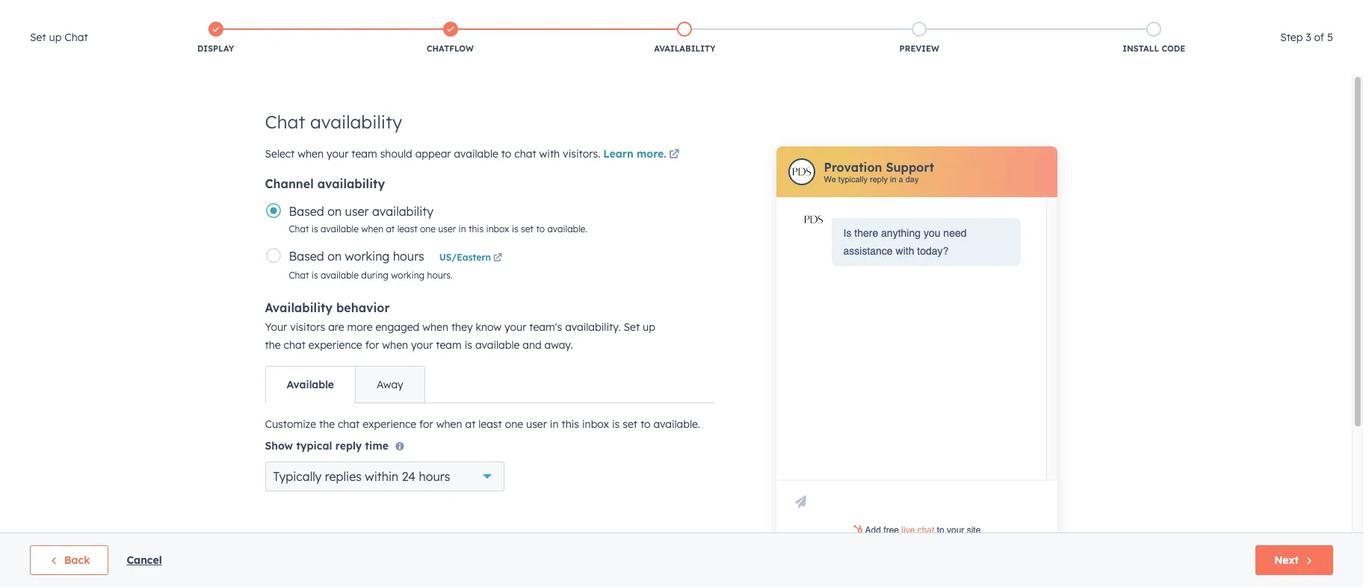 Task type: vqa. For each thing, say whether or not it's contained in the screenshot.
manage
no



Task type: describe. For each thing, give the bounding box(es) containing it.
2 vertical spatial in
[[550, 418, 559, 431]]

know
[[476, 321, 502, 334]]

replies
[[325, 469, 362, 484]]

today?
[[917, 245, 949, 257]]

1 vertical spatial this
[[562, 418, 579, 431]]

provation
[[824, 160, 882, 174]]

us/eastern link
[[439, 252, 504, 265]]

you
[[924, 227, 940, 239]]

hours inside popup button
[[419, 469, 450, 484]]

customize the chat experience for when at least one user in this inbox is set to available.
[[265, 418, 700, 431]]

we
[[824, 174, 836, 184]]

display completed list item
[[98, 19, 333, 58]]

day
[[906, 174, 919, 184]]

0 vertical spatial hours
[[393, 249, 424, 264]]

next
[[1274, 554, 1299, 567]]

search button
[[1324, 31, 1350, 57]]

chat availability
[[265, 111, 402, 133]]

of
[[1314, 31, 1324, 44]]

learn
[[603, 147, 634, 161]]

the inside availability behavior your visitors are more engaged when they know your team's availability. set up the chat experience for when your team is available and away.
[[265, 339, 281, 352]]

customize
[[265, 418, 316, 431]]

chat is available during working hours.
[[289, 270, 453, 281]]

should
[[380, 147, 412, 161]]

channel
[[265, 176, 314, 191]]

cancel
[[127, 554, 162, 567]]

learn more.
[[603, 147, 666, 161]]

0 horizontal spatial one
[[420, 223, 436, 235]]

they
[[451, 321, 473, 334]]

step 3 of 5
[[1280, 31, 1333, 44]]

chat for chat availability
[[265, 111, 305, 133]]

your
[[265, 321, 287, 334]]

availability for channel availability
[[317, 176, 385, 191]]

1 vertical spatial available.
[[653, 418, 700, 431]]

0 horizontal spatial team
[[351, 147, 377, 161]]

1 vertical spatial your
[[504, 321, 526, 334]]

available down based on working hours
[[321, 270, 359, 281]]

1 horizontal spatial user
[[438, 223, 456, 235]]

typical
[[296, 439, 332, 453]]

0 vertical spatial set
[[521, 223, 534, 235]]

reply inside provation support we typically reply in a day
[[870, 174, 888, 184]]

set inside availability behavior your visitors are more engaged when they know your team's availability. set up the chat experience for when your team is available and away.
[[624, 321, 640, 334]]

24
[[402, 469, 416, 484]]

in inside provation support we typically reply in a day
[[890, 174, 896, 184]]

show
[[265, 439, 293, 453]]

available
[[287, 378, 334, 392]]

back
[[64, 554, 90, 567]]

1 vertical spatial least
[[478, 418, 502, 431]]

settings image
[[1138, 6, 1151, 20]]

on for working
[[327, 249, 342, 264]]

Search HubSpot search field
[[1153, 31, 1336, 57]]

show typical reply time
[[265, 439, 389, 453]]

chat for chat is available when at least one user in this inbox is set to available.
[[289, 223, 309, 235]]

chat inside heading
[[64, 31, 88, 44]]

us/eastern
[[439, 252, 491, 263]]

preview list item
[[802, 19, 1037, 58]]

chat for chat is available during working hours.
[[289, 270, 309, 281]]

0 horizontal spatial inbox
[[486, 223, 509, 235]]

a
[[899, 174, 903, 184]]

with inside is there anything you need assistance with today?
[[896, 245, 914, 257]]

install
[[1123, 43, 1159, 54]]

0 horizontal spatial least
[[397, 223, 417, 235]]

1 horizontal spatial set
[[623, 418, 637, 431]]

set inside the "set up chat" heading
[[30, 31, 46, 44]]

set up chat heading
[[30, 28, 88, 46]]

1 horizontal spatial your
[[411, 339, 433, 352]]

typically replies within 24 hours button
[[265, 462, 504, 492]]

2 vertical spatial user
[[526, 418, 547, 431]]

1 horizontal spatial the
[[319, 418, 335, 431]]

availability for availability behavior your visitors are more engaged when they know your team's availability. set up the chat experience for when your team is available and away.
[[265, 300, 333, 315]]

availability for availability
[[654, 43, 716, 54]]

1 vertical spatial inbox
[[582, 418, 609, 431]]

0 horizontal spatial your
[[327, 147, 349, 161]]

within
[[365, 469, 399, 484]]

0 horizontal spatial working
[[345, 249, 390, 264]]

hours.
[[427, 270, 453, 281]]

is there anything you need assistance with today?
[[843, 227, 967, 257]]

behavior
[[336, 300, 390, 315]]

0 horizontal spatial with
[[539, 147, 560, 161]]

link opens in a new window image
[[493, 252, 502, 265]]

next button
[[1256, 546, 1333, 575]]

need
[[943, 227, 967, 239]]

availability behavior your visitors are more engaged when they know your team's availability. set up the chat experience for when your team is available and away.
[[265, 300, 655, 352]]

0 horizontal spatial at
[[386, 223, 395, 235]]

cancel button
[[127, 552, 162, 569]]

3
[[1306, 31, 1311, 44]]

visitors
[[290, 321, 325, 334]]

5
[[1327, 31, 1333, 44]]

1 vertical spatial one
[[505, 418, 523, 431]]



Task type: locate. For each thing, give the bounding box(es) containing it.
inbox
[[486, 223, 509, 235], [582, 418, 609, 431]]

chat up show typical reply time
[[338, 418, 360, 431]]

for down 'away' link
[[419, 418, 433, 431]]

link opens in a new window image
[[669, 146, 679, 164], [669, 149, 679, 161], [493, 254, 502, 263]]

experience inside availability behavior your visitors are more engaged when they know your team's availability. set up the chat experience for when your team is available and away.
[[308, 339, 362, 352]]

provation support we typically reply in a day
[[824, 160, 934, 184]]

at
[[386, 223, 395, 235], [465, 418, 476, 431]]

2 horizontal spatial chat
[[514, 147, 536, 161]]

agent says: is there anything you need assistance with today? element
[[843, 224, 1008, 260]]

1 horizontal spatial this
[[562, 418, 579, 431]]

0 horizontal spatial available.
[[547, 223, 587, 235]]

1 vertical spatial team
[[436, 339, 462, 352]]

chat is available when at least one user in this inbox is set to available.
[[289, 223, 587, 235]]

link opens in a new window image for select when your team should appear available to chat with visitors.
[[669, 149, 679, 161]]

2 horizontal spatial to
[[640, 418, 651, 431]]

1 horizontal spatial in
[[550, 418, 559, 431]]

away
[[377, 378, 403, 392]]

experience
[[308, 339, 362, 352], [363, 418, 416, 431]]

1 vertical spatial in
[[459, 223, 466, 235]]

0 horizontal spatial availability
[[265, 300, 333, 315]]

0 vertical spatial based
[[289, 204, 324, 219]]

settings link
[[1135, 4, 1154, 20]]

based on user availability
[[289, 204, 433, 219]]

is
[[843, 227, 851, 239]]

1 horizontal spatial one
[[505, 418, 523, 431]]

0 vertical spatial least
[[397, 223, 417, 235]]

hours right 24
[[419, 469, 450, 484]]

0 horizontal spatial the
[[265, 339, 281, 352]]

1 horizontal spatial available.
[[653, 418, 700, 431]]

0 horizontal spatial chat
[[284, 339, 306, 352]]

your down chat availability
[[327, 147, 349, 161]]

1 on from the top
[[327, 204, 342, 219]]

is inside availability behavior your visitors are more engaged when they know your team's availability. set up the chat experience for when your team is available and away.
[[465, 339, 472, 352]]

assistance
[[843, 245, 893, 257]]

up inside heading
[[49, 31, 62, 44]]

chat
[[64, 31, 88, 44], [265, 111, 305, 133], [289, 223, 309, 235], [289, 270, 309, 281]]

2 vertical spatial to
[[640, 418, 651, 431]]

back button
[[30, 546, 109, 575]]

with left the visitors.
[[539, 147, 560, 161]]

chatflow
[[427, 43, 474, 54]]

on
[[327, 204, 342, 219], [327, 249, 342, 264]]

on up chat is available during working hours.
[[327, 249, 342, 264]]

0 vertical spatial one
[[420, 223, 436, 235]]

engaged
[[376, 321, 419, 334]]

up
[[49, 31, 62, 44], [643, 321, 655, 334]]

for down more
[[365, 339, 379, 352]]

chat left the visitors.
[[514, 147, 536, 161]]

and
[[523, 339, 542, 352]]

0 horizontal spatial for
[[365, 339, 379, 352]]

during
[[361, 270, 389, 281]]

1 vertical spatial experience
[[363, 418, 416, 431]]

one
[[420, 223, 436, 235], [505, 418, 523, 431]]

typically replies within 24 hours
[[273, 469, 450, 484]]

0 horizontal spatial this
[[469, 223, 484, 235]]

0 vertical spatial with
[[539, 147, 560, 161]]

available.
[[547, 223, 587, 235], [653, 418, 700, 431]]

1 based from the top
[[289, 204, 324, 219]]

2 horizontal spatial in
[[890, 174, 896, 184]]

the
[[265, 339, 281, 352], [319, 418, 335, 431]]

your
[[327, 147, 349, 161], [504, 321, 526, 334], [411, 339, 433, 352]]

0 horizontal spatial in
[[459, 223, 466, 235]]

1 horizontal spatial chat
[[338, 418, 360, 431]]

the up show typical reply time
[[319, 418, 335, 431]]

working
[[345, 249, 390, 264], [391, 270, 425, 281]]

0 vertical spatial working
[[345, 249, 390, 264]]

link opens in a new window image for based on working hours
[[493, 254, 502, 263]]

more.
[[637, 147, 666, 161]]

0 vertical spatial user
[[345, 204, 369, 219]]

with
[[539, 147, 560, 161], [896, 245, 914, 257]]

0 vertical spatial experience
[[308, 339, 362, 352]]

availability
[[310, 111, 402, 133], [317, 176, 385, 191], [372, 204, 433, 219]]

1 horizontal spatial team
[[436, 339, 462, 352]]

select
[[265, 147, 295, 161]]

0 vertical spatial availability
[[654, 43, 716, 54]]

chatflow completed list item
[[333, 19, 568, 58]]

there
[[854, 227, 878, 239]]

1 horizontal spatial availability
[[654, 43, 716, 54]]

1 vertical spatial chat
[[284, 339, 306, 352]]

2 vertical spatial your
[[411, 339, 433, 352]]

select when your team should appear available to chat with visitors.
[[265, 147, 600, 161]]

set
[[30, 31, 46, 44], [624, 321, 640, 334]]

1 vertical spatial availability
[[317, 176, 385, 191]]

1 horizontal spatial working
[[391, 270, 425, 281]]

availability up the based on user availability
[[317, 176, 385, 191]]

chat inside availability behavior your visitors are more engaged when they know your team's availability. set up the chat experience for when your team is available and away.
[[284, 339, 306, 352]]

typically
[[273, 469, 322, 484]]

availability inside availability behavior your visitors are more engaged when they know your team's availability. set up the chat experience for when your team is available and away.
[[265, 300, 333, 315]]

available link
[[266, 367, 355, 403]]

0 vertical spatial this
[[469, 223, 484, 235]]

your down engaged
[[411, 339, 433, 352]]

based up chat is available during working hours.
[[289, 249, 324, 264]]

away.
[[544, 339, 573, 352]]

based on working hours
[[289, 249, 424, 264]]

anything
[[881, 227, 921, 239]]

for
[[365, 339, 379, 352], [419, 418, 433, 431]]

0 vertical spatial to
[[501, 147, 511, 161]]

working up chat is available during working hours.
[[345, 249, 390, 264]]

available inside availability behavior your visitors are more engaged when they know your team's availability. set up the chat experience for when your team is available and away.
[[475, 339, 520, 352]]

link opens in a new window image inside us/eastern link
[[493, 254, 502, 263]]

1 vertical spatial based
[[289, 249, 324, 264]]

2 horizontal spatial user
[[526, 418, 547, 431]]

up inside availability behavior your visitors are more engaged when they know your team's availability. set up the chat experience for when your team is available and away.
[[643, 321, 655, 334]]

is
[[311, 223, 318, 235], [512, 223, 518, 235], [311, 270, 318, 281], [465, 339, 472, 352], [612, 418, 620, 431]]

1 vertical spatial at
[[465, 418, 476, 431]]

availability.
[[565, 321, 621, 334]]

1 vertical spatial with
[[896, 245, 914, 257]]

more
[[347, 321, 373, 334]]

working left "hours." on the left of page
[[391, 270, 425, 281]]

based for based on working hours
[[289, 249, 324, 264]]

code
[[1162, 43, 1185, 54]]

time
[[365, 439, 389, 453]]

hubspot-live-chat-viral-iframe element
[[779, 524, 1054, 539]]

team
[[351, 147, 377, 161], [436, 339, 462, 352]]

typically
[[838, 174, 868, 184]]

on for user
[[327, 204, 342, 219]]

0 horizontal spatial up
[[49, 31, 62, 44]]

for inside availability behavior your visitors are more engaged when they know your team's availability. set up the chat experience for when your team is available and away.
[[365, 339, 379, 352]]

available down know
[[475, 339, 520, 352]]

are
[[328, 321, 344, 334]]

the down 'your'
[[265, 339, 281, 352]]

team inside availability behavior your visitors are more engaged when they know your team's availability. set up the chat experience for when your team is available and away.
[[436, 339, 462, 352]]

0 vertical spatial chat
[[514, 147, 536, 161]]

2 on from the top
[[327, 249, 342, 264]]

appear
[[415, 147, 451, 161]]

1 vertical spatial for
[[419, 418, 433, 431]]

0 vertical spatial on
[[327, 204, 342, 219]]

display
[[197, 43, 234, 54]]

2 vertical spatial availability
[[372, 204, 433, 219]]

0 horizontal spatial set
[[521, 223, 534, 235]]

availability for chat availability
[[310, 111, 402, 133]]

available right appear
[[454, 147, 498, 161]]

0 vertical spatial for
[[365, 339, 379, 352]]

experience down "are"
[[308, 339, 362, 352]]

learn more. link
[[603, 146, 682, 164]]

1 horizontal spatial at
[[465, 418, 476, 431]]

reply left a
[[870, 174, 888, 184]]

1 horizontal spatial up
[[643, 321, 655, 334]]

availability list item
[[568, 19, 802, 58]]

with down anything
[[896, 245, 914, 257]]

based for based on user availability
[[289, 204, 324, 219]]

team left should
[[351, 147, 377, 161]]

support
[[886, 160, 934, 174]]

1 horizontal spatial for
[[419, 418, 433, 431]]

menu item
[[1155, 0, 1184, 24]]

this
[[469, 223, 484, 235], [562, 418, 579, 431]]

based down channel
[[289, 204, 324, 219]]

tab list
[[265, 366, 425, 404]]

0 vertical spatial available.
[[547, 223, 587, 235]]

link opens in a new window image inside learn more. "link"
[[669, 149, 679, 161]]

0 vertical spatial reply
[[870, 174, 888, 184]]

user
[[345, 204, 369, 219], [438, 223, 456, 235], [526, 418, 547, 431]]

step
[[1280, 31, 1303, 44]]

team down they
[[436, 339, 462, 352]]

in
[[890, 174, 896, 184], [459, 223, 466, 235], [550, 418, 559, 431]]

1 vertical spatial set
[[624, 321, 640, 334]]

availability inside list item
[[654, 43, 716, 54]]

2 vertical spatial chat
[[338, 418, 360, 431]]

1 vertical spatial working
[[391, 270, 425, 281]]

install code list item
[[1037, 19, 1271, 58]]

1 vertical spatial user
[[438, 223, 456, 235]]

chat down visitors
[[284, 339, 306, 352]]

list containing display
[[98, 19, 1271, 58]]

1 vertical spatial to
[[536, 223, 545, 235]]

2 horizontal spatial your
[[504, 321, 526, 334]]

hours down chat is available when at least one user in this inbox is set to available.
[[393, 249, 424, 264]]

1 horizontal spatial least
[[478, 418, 502, 431]]

install code
[[1123, 43, 1185, 54]]

1 horizontal spatial experience
[[363, 418, 416, 431]]

hours
[[393, 249, 424, 264], [419, 469, 450, 484]]

search image
[[1332, 39, 1342, 49]]

1 horizontal spatial with
[[896, 245, 914, 257]]

1 vertical spatial hours
[[419, 469, 450, 484]]

availability up should
[[310, 111, 402, 133]]

0 vertical spatial at
[[386, 223, 395, 235]]

channel availability
[[265, 176, 385, 191]]

0 vertical spatial availability
[[310, 111, 402, 133]]

0 horizontal spatial user
[[345, 204, 369, 219]]

team's
[[529, 321, 562, 334]]

set up chat
[[30, 31, 88, 44]]

0 vertical spatial team
[[351, 147, 377, 161]]

1 horizontal spatial inbox
[[582, 418, 609, 431]]

1 vertical spatial the
[[319, 418, 335, 431]]

0 vertical spatial the
[[265, 339, 281, 352]]

availability up chat is available when at least one user in this inbox is set to available.
[[372, 204, 433, 219]]

menu
[[983, 0, 1345, 24]]

2 based from the top
[[289, 249, 324, 264]]

0 horizontal spatial experience
[[308, 339, 362, 352]]

1 vertical spatial on
[[327, 249, 342, 264]]

0 vertical spatial your
[[327, 147, 349, 161]]

0 vertical spatial inbox
[[486, 223, 509, 235]]

1 vertical spatial reply
[[335, 439, 362, 453]]

1 horizontal spatial to
[[536, 223, 545, 235]]

0 horizontal spatial to
[[501, 147, 511, 161]]

0 vertical spatial in
[[890, 174, 896, 184]]

preview
[[899, 43, 939, 54]]

reply left time
[[335, 439, 362, 453]]

available
[[454, 147, 498, 161], [321, 223, 359, 235], [321, 270, 359, 281], [475, 339, 520, 352]]

away link
[[355, 367, 424, 403]]

available down the based on user availability
[[321, 223, 359, 235]]

visitors.
[[563, 147, 600, 161]]

your up and
[[504, 321, 526, 334]]

on down channel availability
[[327, 204, 342, 219]]

list
[[98, 19, 1271, 58]]

availability
[[654, 43, 716, 54], [265, 300, 333, 315]]

based
[[289, 204, 324, 219], [289, 249, 324, 264]]

0 vertical spatial set
[[30, 31, 46, 44]]

1 vertical spatial up
[[643, 321, 655, 334]]

reply
[[870, 174, 888, 184], [335, 439, 362, 453]]

experience up time
[[363, 418, 416, 431]]

tab list containing available
[[265, 366, 425, 404]]

0 horizontal spatial set
[[30, 31, 46, 44]]

0 horizontal spatial reply
[[335, 439, 362, 453]]



